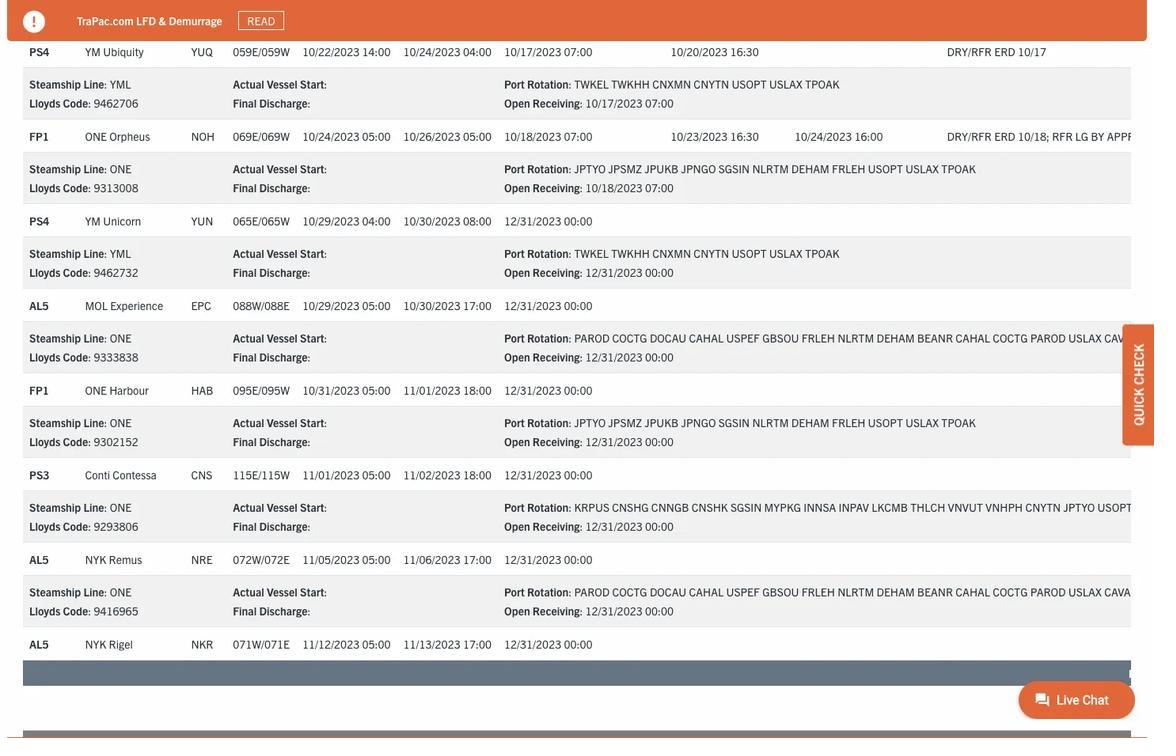 Task type: locate. For each thing, give the bounding box(es) containing it.
remus
[[109, 552, 142, 567]]

steamship for steamship line : one lloyds code : 9333838
[[29, 331, 81, 345]]

2 jpukb from the top
[[645, 416, 679, 430]]

thlch
[[911, 501, 946, 515]]

discharge up "071w/071e"
[[259, 604, 308, 619]]

0 vertical spatial 16:30
[[730, 44, 759, 58]]

start for steamship line : one lloyds code : 9313008
[[300, 162, 324, 176]]

actual
[[233, 77, 264, 91], [233, 162, 264, 176], [233, 247, 264, 261], [233, 331, 264, 345], [233, 416, 264, 430], [233, 501, 264, 515], [233, 585, 264, 600]]

lloyds
[[29, 11, 60, 26], [29, 96, 60, 110], [29, 181, 60, 195], [29, 266, 60, 280], [29, 350, 60, 364], [29, 435, 60, 449], [29, 520, 60, 534], [29, 604, 60, 619]]

1 vertical spatial 10/17/2023
[[585, 96, 643, 110]]

1 us from the top
[[1142, 331, 1154, 345]]

2 yml from the top
[[110, 247, 131, 261]]

0 vertical spatial jpngo
[[681, 162, 716, 176]]

10/29/2023 right 065e/065w
[[302, 214, 360, 228]]

1 rotation from the top
[[527, 77, 569, 91]]

1 vertical spatial port rotation : parod coctg docau cahal uspef gbsou frleh nlrtm deham beanr cahal coctg parod uslax cavan us open receiving : 12/31/2023 00:00
[[504, 585, 1154, 619]]

2 horizontal spatial 10/24/2023
[[795, 129, 852, 143]]

jpsmz inside port rotation : jptyo jpsmz jpukb jpngo sgsin nlrtm deham frleh usopt uslax tpoak open receiving : 12/31/2023 00:00
[[608, 416, 642, 430]]

rotation inside port rotation : jptyo jpsmz jpukb jpngo sgsin nlrtm deham frleh usopt uslax tpoak open receiving : 12/31/2023 00:00
[[527, 416, 569, 430]]

2 uspef from the top
[[726, 585, 760, 600]]

cnxmn inside the port rotation : twkel twkhh cnxmn cnytn usopt uslax tpoak open receiving : 12/31/2023 00:00
[[652, 247, 691, 261]]

0 vertical spatial dry/rfr
[[947, 44, 992, 58]]

0 vertical spatial cnytn
[[694, 77, 729, 91]]

jpngo
[[681, 162, 716, 176], [681, 416, 716, 430]]

04:00 left 10/17/2023 07:00
[[463, 44, 492, 58]]

dry/rfr
[[947, 44, 992, 58], [947, 129, 992, 143]]

code inside steamship line : one lloyds code : 9302152
[[63, 435, 88, 449]]

start down 10/29/2023 05:00
[[300, 331, 324, 345]]

ps4
[[29, 44, 49, 58], [29, 214, 49, 228]]

jpngo inside port rotation : jptyo jpsmz jpukb jpngo sgsin nlrtm deham frleh usopt uslax tpoak open receiving : 10/18/2023 07:00
[[681, 162, 716, 176]]

0 vertical spatial nyk
[[85, 552, 106, 567]]

1 vertical spatial 10/18/2023
[[585, 181, 643, 195]]

tpoak inside port rotation : jptyo jpsmz jpukb jpngo sgsin nlrtm deham frleh usopt uslax tpoak open receiving : 10/18/2023 07:00
[[942, 162, 976, 176]]

hab
[[191, 383, 213, 397]]

nyk for nyk remus
[[85, 552, 106, 567]]

0 vertical spatial 04:00
[[463, 44, 492, 58]]

11/12/2023
[[302, 637, 360, 651]]

11/02/2023 18:00
[[403, 468, 492, 482]]

receiving inside port rotation : twkel twkhh cnxmn cnytn usopt uslax tpoak open receiving : 10/17/2023 07:00
[[533, 96, 580, 110]]

cavan
[[1104, 331, 1139, 345], [1104, 585, 1139, 600]]

lloyds inside steamship line : yml lloyds code : 9462706
[[29, 96, 60, 110]]

one for steamship line : one lloyds code : 9293806
[[110, 501, 132, 515]]

0 vertical spatial uspef
[[726, 331, 760, 345]]

one up 9293806 on the bottom of page
[[110, 501, 132, 515]]

0 horizontal spatial 04:00
[[362, 214, 391, 228]]

nyk remus
[[85, 552, 142, 567]]

twkel inside port rotation : twkel twkhh cnxmn cnytn usopt uslax tpoak open receiving : 10/17/2023 07:00
[[574, 77, 609, 91]]

actual vessel start : final discharge : down 059e/059w
[[233, 77, 327, 110]]

10/24/2023 04:00
[[403, 44, 492, 58]]

3 line from the top
[[84, 247, 104, 261]]

2 us from the top
[[1142, 585, 1154, 600]]

start down the 11/01/2023 05:00 on the left
[[300, 501, 324, 515]]

twkel inside the port rotation : twkel twkhh cnxmn cnytn usopt uslax tpoak open receiving : 12/31/2023 00:00
[[574, 247, 609, 261]]

1 dry/rfr from the top
[[947, 44, 992, 58]]

2 code from the top
[[63, 96, 88, 110]]

16:30 right 10/20/2023
[[730, 44, 759, 58]]

2 cavan from the top
[[1104, 585, 1139, 600]]

9293806
[[94, 520, 138, 534]]

lloyds up ps3
[[29, 435, 60, 449]]

7 receiving from the top
[[533, 604, 580, 619]]

1 ps4 from the top
[[29, 44, 49, 58]]

lloyds left 9313008
[[29, 181, 60, 195]]

cnytn inside the port rotation : twkel twkhh cnxmn cnytn usopt uslax tpoak open receiving : 12/31/2023 00:00
[[694, 247, 729, 261]]

10/29/2023 right 088w/088e
[[302, 298, 360, 313]]

05:00 right 11/05/2023
[[362, 552, 391, 567]]

line for 9462706
[[84, 77, 104, 91]]

actual vessel start : final discharge : down 088w/088e
[[233, 331, 327, 364]]

receiving inside port rotation : krpus cnshg cnngb cnshk sgsin mypkg innsa inpav lkcmb thlch vnvut vnhph cnytn jptyo usopt usl open receiving : 12/31/2023 00:00
[[533, 520, 580, 534]]

lloyds code : 9337640
[[29, 11, 138, 26]]

0 vertical spatial 10/30/2023
[[403, 214, 461, 228]]

steamship inside steamship line : yml lloyds code : 9462706
[[29, 77, 81, 91]]

1 vertical spatial cnytn
[[694, 247, 729, 261]]

16:30 for 10/20/2023 16:30
[[730, 44, 759, 58]]

6 rotation from the top
[[527, 501, 569, 515]]

05:00 left 10/30/2023 17:00
[[362, 298, 391, 313]]

gbsou for steamship line : one lloyds code : 9333838
[[762, 331, 799, 345]]

lloyds inside the steamship line : one lloyds code : 9293806
[[29, 520, 60, 534]]

gbsou for steamship line : one lloyds code : 9416965
[[762, 585, 799, 600]]

final up 059e/059w
[[233, 11, 257, 26]]

8 lloyds from the top
[[29, 604, 60, 619]]

11/05/2023
[[302, 552, 360, 567]]

1 vertical spatial 16:30
[[730, 129, 759, 143]]

10/31/2023
[[302, 383, 360, 397]]

2 docau from the top
[[650, 585, 687, 600]]

4 port from the top
[[504, 331, 525, 345]]

ym unicorn
[[85, 214, 141, 228]]

final up 069e/069w
[[233, 96, 257, 110]]

actual for steamship line : one lloyds code : 9416965
[[233, 585, 264, 600]]

10/24/2023
[[403, 44, 461, 58], [302, 129, 360, 143], [795, 129, 852, 143]]

7 rotation from the top
[[527, 585, 569, 600]]

1 al5 from the top
[[29, 298, 49, 313]]

rotation inside the port rotation : twkel twkhh cnxmn cnytn usopt uslax tpoak open receiving : 12/31/2023 00:00
[[527, 247, 569, 261]]

1 vertical spatial twkel
[[574, 247, 609, 261]]

nyk left remus
[[85, 552, 106, 567]]

17:00
[[463, 298, 492, 313], [463, 552, 492, 567], [463, 637, 492, 651]]

final up 072w/072e
[[233, 520, 257, 534]]

8 discharge from the top
[[259, 604, 308, 619]]

steamship for steamship line : one lloyds code : 9313008
[[29, 162, 81, 176]]

one inside steamship line : one lloyds code : 9333838
[[110, 331, 132, 345]]

code for steamship line : one lloyds code : 9302152
[[63, 435, 88, 449]]

lloyds inside steamship line : one lloyds code : 9313008
[[29, 181, 60, 195]]

1 cavan from the top
[[1104, 331, 1139, 345]]

sgsin inside port rotation : krpus cnshg cnngb cnshk sgsin mypkg innsa inpav lkcmb thlch vnvut vnhph cnytn jptyo usopt usl open receiving : 12/31/2023 00:00
[[731, 501, 762, 515]]

059e/059w
[[233, 44, 290, 58]]

actual down 088w/088e
[[233, 331, 264, 345]]

final for steamship line : one lloyds code : 9302152
[[233, 435, 257, 449]]

rotation for steamship line : yml lloyds code : 9462706
[[527, 77, 569, 91]]

line inside the steamship line : one lloyds code : 9293806
[[84, 501, 104, 515]]

code for steamship line : yml lloyds code : 9462732
[[63, 266, 88, 280]]

jpukb inside port rotation : jptyo jpsmz jpukb jpngo sgsin nlrtm deham frleh usopt uslax tpoak open receiving : 10/18/2023 07:00
[[645, 162, 679, 176]]

05:00 for 10/24/2023 05:00
[[362, 129, 391, 143]]

port inside port rotation : twkel twkhh cnxmn cnytn usopt uslax tpoak open receiving : 10/17/2023 07:00
[[504, 77, 525, 91]]

line for 9416965
[[84, 585, 104, 600]]

3 discharge from the top
[[259, 181, 308, 195]]

10/29/2023 for 10/29/2023 04:00
[[302, 214, 360, 228]]

parod
[[574, 331, 610, 345], [1030, 331, 1066, 345], [574, 585, 610, 600], [1030, 585, 1066, 600]]

10/29/2023 04:00
[[302, 214, 391, 228]]

code left 9313008
[[63, 181, 88, 195]]

0 vertical spatial 10/18/2023
[[504, 129, 561, 143]]

one up 9302152
[[110, 416, 132, 430]]

1 10/30/2023 from the top
[[403, 214, 461, 228]]

jpukb
[[645, 162, 679, 176], [645, 416, 679, 430]]

7 code from the top
[[63, 520, 88, 534]]

sgsin inside port rotation : jptyo jpsmz jpukb jpngo sgsin nlrtm deham frleh usopt uslax tpoak open receiving : 12/31/2023 00:00
[[719, 416, 750, 430]]

4 12/31/2023 00:00 from the top
[[504, 468, 593, 482]]

0 vertical spatial twkel
[[574, 77, 609, 91]]

07:00 inside port rotation : twkel twkhh cnxmn cnytn usopt uslax tpoak open receiving : 10/17/2023 07:00
[[645, 96, 674, 110]]

read link
[[238, 11, 284, 30]]

actual for steamship line : one lloyds code : 9293806
[[233, 501, 264, 515]]

open
[[504, 96, 530, 110], [504, 181, 530, 195], [504, 266, 530, 280], [504, 350, 530, 364], [504, 435, 530, 449], [504, 520, 530, 534], [504, 604, 530, 619]]

11/13/2023
[[403, 637, 461, 651]]

11/06/2023
[[403, 552, 461, 567]]

twkhh inside port rotation : twkel twkhh cnxmn cnytn usopt uslax tpoak open receiving : 10/17/2023 07:00
[[611, 77, 650, 91]]

port inside port rotation : jptyo jpsmz jpukb jpngo sgsin nlrtm deham frleh usopt uslax tpoak open receiving : 10/18/2023 07:00
[[504, 162, 525, 176]]

1 discharge from the top
[[259, 11, 308, 26]]

code inside steamship line : yml lloyds code : 9462706
[[63, 96, 88, 110]]

05:00 right "11/12/2023"
[[362, 637, 391, 651]]

krpus
[[574, 501, 610, 515]]

12/31/2023 inside port rotation : jptyo jpsmz jpukb jpngo sgsin nlrtm deham frleh usopt uslax tpoak open receiving : 12/31/2023 00:00
[[585, 435, 643, 449]]

one for steamship line : one lloyds code : 9302152
[[110, 416, 132, 430]]

0 vertical spatial yml
[[110, 77, 131, 91]]

10/18;
[[1018, 129, 1050, 143]]

5 final from the top
[[233, 350, 257, 364]]

6 12/31/2023 00:00 from the top
[[504, 637, 593, 651]]

10/17/2023 inside port rotation : twkel twkhh cnxmn cnytn usopt uslax tpoak open receiving : 10/17/2023 07:00
[[585, 96, 643, 110]]

one orpheus
[[85, 129, 150, 143]]

vessel down 059e/059w
[[267, 77, 297, 91]]

discharge for steamship line : one lloyds code : 9333838
[[259, 350, 308, 364]]

1 jpsmz from the top
[[608, 162, 642, 176]]

beanr for steamship line : one lloyds code : 9416965
[[917, 585, 953, 600]]

10/23/2023 16:30
[[671, 129, 759, 143]]

5 actual vessel start : final discharge : from the top
[[233, 416, 327, 449]]

line for 9313008
[[84, 162, 104, 176]]

0 vertical spatial cnxmn
[[652, 77, 691, 91]]

1 vertical spatial uspef
[[726, 585, 760, 600]]

2 steamship from the top
[[29, 162, 81, 176]]

dry/rfr for dry/rfr erd 10/17
[[947, 44, 992, 58]]

line up 9462706
[[84, 77, 104, 91]]

8 code from the top
[[63, 604, 88, 619]]

dry/rfr left 10/18;
[[947, 129, 992, 143]]

docau for steamship line : one lloyds code : 9333838
[[650, 331, 687, 345]]

code inside steamship line : one lloyds code : 9333838
[[63, 350, 88, 364]]

twkel
[[574, 77, 609, 91], [574, 247, 609, 261]]

deham inside port rotation : jptyo jpsmz jpukb jpngo sgsin nlrtm deham frleh usopt uslax tpoak open receiving : 10/18/2023 07:00
[[791, 162, 830, 176]]

vessel
[[267, 77, 297, 91], [267, 162, 297, 176], [267, 247, 297, 261], [267, 331, 297, 345], [267, 416, 297, 430], [267, 501, 297, 515], [267, 585, 297, 600]]

port for steamship line : one lloyds code : 9302152
[[504, 416, 525, 430]]

7 steamship from the top
[[29, 585, 81, 600]]

actual for steamship line : one lloyds code : 9302152
[[233, 416, 264, 430]]

2 17:00 from the top
[[463, 552, 492, 567]]

twkhh for 12/31/2023
[[611, 247, 650, 261]]

2 nyk from the top
[[85, 637, 106, 651]]

2 lloyds from the top
[[29, 96, 60, 110]]

steamship inside 'steamship line : one lloyds code : 9416965'
[[29, 585, 81, 600]]

code inside 'steamship line : one lloyds code : 9416965'
[[63, 604, 88, 619]]

4 open from the top
[[504, 350, 530, 364]]

jptyo for 10/18/2023
[[574, 162, 606, 176]]

one inside steamship line : one lloyds code : 9313008
[[110, 162, 132, 176]]

line inside steamship line : one lloyds code : 9313008
[[84, 162, 104, 176]]

twkhh inside the port rotation : twkel twkhh cnxmn cnytn usopt uslax tpoak open receiving : 12/31/2023 00:00
[[611, 247, 650, 261]]

1 open from the top
[[504, 96, 530, 110]]

10/18/2023 inside port rotation : jptyo jpsmz jpukb jpngo sgsin nlrtm deham frleh usopt uslax tpoak open receiving : 10/18/2023 07:00
[[585, 181, 643, 195]]

fp1 up steamship line : one lloyds code : 9313008
[[29, 129, 49, 143]]

1 vertical spatial 10/30/2023
[[403, 298, 461, 313]]

trapac.com
[[77, 13, 134, 27]]

1 vessel from the top
[[267, 77, 297, 91]]

vessel for steamship line : one lloyds code : 9293806
[[267, 501, 297, 515]]

yml inside steamship line : yml lloyds code : 9462706
[[110, 77, 131, 91]]

10/31/2023 05:00
[[302, 383, 391, 397]]

0 vertical spatial port rotation : parod coctg docau cahal uspef gbsou frleh nlrtm deham beanr cahal coctg parod uslax cavan us open receiving : 12/31/2023 00:00
[[504, 331, 1154, 364]]

4 start from the top
[[300, 331, 324, 345]]

1 nyk from the top
[[85, 552, 106, 567]]

10/22/2023 14:00
[[302, 44, 391, 58]]

2 vertical spatial al5
[[29, 637, 49, 651]]

discharge for steamship line : one lloyds code : 9313008
[[259, 181, 308, 195]]

05:00 left 11/02/2023
[[362, 468, 391, 482]]

yml up 9462706
[[110, 77, 131, 91]]

one inside 'steamship line : one lloyds code : 9416965'
[[110, 585, 132, 600]]

one up 9313008
[[110, 162, 132, 176]]

line inside steamship line : one lloyds code : 9333838
[[84, 331, 104, 345]]

erd for 10/17
[[994, 44, 1015, 58]]

3 receiving from the top
[[533, 266, 580, 280]]

one up 9416965
[[110, 585, 132, 600]]

code left 9462706
[[63, 96, 88, 110]]

07:00 inside port rotation : jptyo jpsmz jpukb jpngo sgsin nlrtm deham frleh usopt uslax tpoak open receiving : 10/18/2023 07:00
[[645, 181, 674, 195]]

cnytn
[[694, 77, 729, 91], [694, 247, 729, 261], [1026, 501, 1061, 515]]

open inside the port rotation : twkel twkhh cnxmn cnytn usopt uslax tpoak open receiving : 12/31/2023 00:00
[[504, 266, 530, 280]]

1 vertical spatial jptyo
[[574, 416, 606, 430]]

actual vessel start : final discharge :
[[233, 77, 327, 110], [233, 162, 327, 195], [233, 247, 327, 280], [233, 331, 327, 364], [233, 416, 327, 449], [233, 501, 327, 534], [233, 585, 327, 619]]

actual down the 115e/115w
[[233, 501, 264, 515]]

1 uspef from the top
[[726, 331, 760, 345]]

docau for steamship line : one lloyds code : 9416965
[[650, 585, 687, 600]]

frleh
[[832, 162, 866, 176], [802, 331, 835, 345], [832, 416, 866, 430], [802, 585, 835, 600]]

cnytn for : 10/17/2023 07:00
[[694, 77, 729, 91]]

10/24/2023 05:00
[[302, 129, 391, 143]]

nlrtm inside port rotation : jptyo jpsmz jpukb jpngo sgsin nlrtm deham frleh usopt uslax tpoak open receiving : 10/18/2023 07:00
[[752, 162, 789, 176]]

one left 'orpheus'
[[85, 129, 107, 143]]

actual vessel start : final discharge : down 095e/095w
[[233, 416, 327, 449]]

usopt inside port rotation : krpus cnshg cnngb cnshk sgsin mypkg innsa inpav lkcmb thlch vnvut vnhph cnytn jptyo usopt usl open receiving : 12/31/2023 00:00
[[1098, 501, 1133, 515]]

05:00 left 10/26/2023
[[362, 129, 391, 143]]

12/31/2023 00:00 for 10/30/2023 08:00
[[504, 214, 593, 228]]

vessel for steamship line : yml lloyds code : 9462732
[[267, 247, 297, 261]]

2 vertical spatial sgsin
[[731, 501, 762, 515]]

1 beanr from the top
[[917, 331, 953, 345]]

1 vertical spatial docau
[[650, 585, 687, 600]]

line up 9302152
[[84, 416, 104, 430]]

vessel down 072w/072e
[[267, 585, 297, 600]]

usopt inside port rotation : jptyo jpsmz jpukb jpngo sgsin nlrtm deham frleh usopt uslax tpoak open receiving : 12/31/2023 00:00
[[868, 416, 903, 430]]

1 18:00 from the top
[[463, 383, 492, 397]]

1 vertical spatial nyk
[[85, 637, 106, 651]]

discharge
[[259, 11, 308, 26], [259, 96, 308, 110], [259, 181, 308, 195], [259, 266, 308, 280], [259, 350, 308, 364], [259, 435, 308, 449], [259, 520, 308, 534], [259, 604, 308, 619]]

1 vertical spatial jpngo
[[681, 416, 716, 430]]

0 vertical spatial ps4
[[29, 44, 49, 58]]

jptyo for 12/31/2023
[[574, 416, 606, 430]]

lloyds left 9333838
[[29, 350, 60, 364]]

start
[[300, 77, 324, 91], [300, 162, 324, 176], [300, 247, 324, 261], [300, 331, 324, 345], [300, 416, 324, 430], [300, 501, 324, 515], [300, 585, 324, 600]]

actual vessel start : final discharge : up "071w/071e"
[[233, 585, 327, 619]]

port rotation : jptyo jpsmz jpukb jpngo sgsin nlrtm deham frleh usopt uslax tpoak open receiving : 12/31/2023 00:00
[[504, 416, 976, 449]]

5 open from the top
[[504, 435, 530, 449]]

erd left 10/17
[[994, 44, 1015, 58]]

cnytn inside port rotation : twkel twkhh cnxmn cnytn usopt uslax tpoak open receiving : 10/17/2023 07:00
[[694, 77, 729, 91]]

lloyds inside steamship line : one lloyds code : 9333838
[[29, 350, 60, 364]]

start for steamship line : one lloyds code : 9302152
[[300, 416, 324, 430]]

0 horizontal spatial 10/17/2023
[[504, 44, 561, 58]]

line up 9462732 on the top
[[84, 247, 104, 261]]

1 vertical spatial cavan
[[1104, 585, 1139, 600]]

final up 088w/088e
[[233, 266, 257, 280]]

04:00 for 10/29/2023 04:00
[[362, 214, 391, 228]]

5 steamship from the top
[[29, 416, 81, 430]]

port rotation : krpus cnshg cnngb cnshk sgsin mypkg innsa inpav lkcmb thlch vnvut vnhph cnytn jptyo usopt usl open receiving : 12/31/2023 00:00
[[504, 501, 1154, 534]]

code for steamship line : one lloyds code : 9333838
[[63, 350, 88, 364]]

1 horizontal spatial 04:00
[[463, 44, 492, 58]]

2 port from the top
[[504, 162, 525, 176]]

frleh inside port rotation : jptyo jpsmz jpukb jpngo sgsin nlrtm deham frleh usopt uslax tpoak open receiving : 10/18/2023 07:00
[[832, 162, 866, 176]]

0 horizontal spatial 11/01/2023
[[302, 468, 360, 482]]

2 actual from the top
[[233, 162, 264, 176]]

receiving inside the port rotation : twkel twkhh cnxmn cnytn usopt uslax tpoak open receiving : 12/31/2023 00:00
[[533, 266, 580, 280]]

:
[[88, 11, 91, 26], [104, 77, 107, 91], [324, 77, 327, 91], [569, 77, 572, 91], [88, 96, 91, 110], [308, 96, 311, 110], [580, 96, 583, 110], [104, 162, 107, 176], [324, 162, 327, 176], [569, 162, 572, 176], [88, 181, 91, 195], [308, 181, 311, 195], [580, 181, 583, 195], [104, 247, 107, 261], [324, 247, 327, 261], [569, 247, 572, 261], [88, 266, 91, 280], [308, 266, 311, 280], [580, 266, 583, 280], [104, 331, 107, 345], [324, 331, 327, 345], [569, 331, 572, 345], [88, 350, 91, 364], [308, 350, 311, 364], [580, 350, 583, 364], [104, 416, 107, 430], [324, 416, 327, 430], [569, 416, 572, 430], [88, 435, 91, 449], [308, 435, 311, 449], [580, 435, 583, 449], [104, 501, 107, 515], [324, 501, 327, 515], [569, 501, 572, 515], [88, 520, 91, 534], [308, 520, 311, 534], [580, 520, 583, 534], [104, 585, 107, 600], [324, 585, 327, 600], [569, 585, 572, 600], [88, 604, 91, 619], [308, 604, 311, 619], [580, 604, 583, 619]]

sgsin inside port rotation : jptyo jpsmz jpukb jpngo sgsin nlrtm deham frleh usopt uslax tpoak open receiving : 10/18/2023 07:00
[[719, 162, 750, 176]]

yml up 9462732 on the top
[[110, 247, 131, 261]]

0 vertical spatial beanr
[[917, 331, 953, 345]]

17:00 for 10/30/2023 17:00
[[463, 298, 492, 313]]

1 vertical spatial gbsou
[[762, 585, 799, 600]]

1 16:30 from the top
[[730, 44, 759, 58]]

2 twkel from the top
[[574, 247, 609, 261]]

1 vertical spatial sgsin
[[719, 416, 750, 430]]

discharge up 069e/069w
[[259, 96, 308, 110]]

jpsmz for 12/31/2023
[[608, 416, 642, 430]]

6 actual vessel start : final discharge : from the top
[[233, 501, 327, 534]]

frleh inside port rotation : jptyo jpsmz jpukb jpngo sgsin nlrtm deham frleh usopt uslax tpoak open receiving : 12/31/2023 00:00
[[832, 416, 866, 430]]

1 vertical spatial yml
[[110, 247, 131, 261]]

al5 up 'steamship line : one lloyds code : 9416965' at the left of the page
[[29, 552, 49, 567]]

1 vertical spatial 11/01/2023
[[302, 468, 360, 482]]

al5 for nyk remus
[[29, 552, 49, 567]]

1 vertical spatial cnxmn
[[652, 247, 691, 261]]

3 final from the top
[[233, 181, 257, 195]]

1 vertical spatial us
[[1142, 585, 1154, 600]]

line inside the steamship line : yml lloyds code : 9462732
[[84, 247, 104, 261]]

jpngo inside port rotation : jptyo jpsmz jpukb jpngo sgsin nlrtm deham frleh usopt uslax tpoak open receiving : 12/31/2023 00:00
[[681, 416, 716, 430]]

1 vertical spatial ps4
[[29, 214, 49, 228]]

cnytn for : 12/31/2023 00:00
[[694, 247, 729, 261]]

actual down 059e/059w
[[233, 77, 264, 91]]

1 horizontal spatial 11/01/2023
[[403, 383, 461, 397]]

ps4 down solid image
[[29, 44, 49, 58]]

yuq
[[191, 44, 213, 58]]

4 discharge from the top
[[259, 266, 308, 280]]

rotation for steamship line : one lloyds code : 9302152
[[527, 416, 569, 430]]

10/24/2023 right 069e/069w
[[302, 129, 360, 143]]

rotation inside port rotation : krpus cnshg cnngb cnshk sgsin mypkg innsa inpav lkcmb thlch vnvut vnhph cnytn jptyo usopt usl open receiving : 12/31/2023 00:00
[[527, 501, 569, 515]]

jptyo inside port rotation : jptyo jpsmz jpukb jpngo sgsin nlrtm deham frleh usopt uslax tpoak open receiving : 12/31/2023 00:00
[[574, 416, 606, 430]]

line up 9416965
[[84, 585, 104, 600]]

uslax
[[769, 77, 803, 91], [906, 162, 939, 176], [769, 247, 803, 261], [1069, 331, 1102, 345], [906, 416, 939, 430], [1069, 585, 1102, 600]]

trapac.com lfd & demurrage
[[77, 13, 222, 27]]

2 16:30 from the top
[[730, 129, 759, 143]]

start down the 10/24/2023 05:00
[[300, 162, 324, 176]]

code inside the steamship line : yml lloyds code : 9462732
[[63, 266, 88, 280]]

1 vertical spatial 18:00
[[463, 468, 492, 482]]

0 vertical spatial twkhh
[[611, 77, 650, 91]]

vnvut
[[948, 501, 983, 515]]

one for steamship line : one lloyds code : 9416965
[[110, 585, 132, 600]]

1 jpukb from the top
[[645, 162, 679, 176]]

cnngb
[[651, 501, 689, 515]]

2 erd from the top
[[994, 129, 1015, 143]]

code left 9337640
[[63, 11, 88, 26]]

04:00
[[463, 44, 492, 58], [362, 214, 391, 228]]

cnxmn for : 10/17/2023 07:00
[[652, 77, 691, 91]]

discharge up the 115e/115w
[[259, 435, 308, 449]]

10/18/2023 07:00
[[504, 129, 593, 143]]

0 vertical spatial docau
[[650, 331, 687, 345]]

2 receiving from the top
[[533, 181, 580, 195]]

rotation inside port rotation : jptyo jpsmz jpukb jpngo sgsin nlrtm deham frleh usopt uslax tpoak open receiving : 10/18/2023 07:00
[[527, 162, 569, 176]]

05:00 right 10/31/2023
[[362, 383, 391, 397]]

ps4 up the steamship line : yml lloyds code : 9462732
[[29, 214, 49, 228]]

1 horizontal spatial 10/17/2023
[[585, 96, 643, 110]]

12/31/2023 00:00
[[504, 214, 593, 228], [504, 298, 593, 313], [504, 383, 593, 397], [504, 468, 593, 482], [504, 552, 593, 567], [504, 637, 593, 651]]

3 port from the top
[[504, 247, 525, 261]]

1 vertical spatial erd
[[994, 129, 1015, 143]]

nyk for nyk rigel
[[85, 637, 106, 651]]

2 start from the top
[[300, 162, 324, 176]]

start down '10/22/2023'
[[300, 77, 324, 91]]

0 vertical spatial sgsin
[[719, 162, 750, 176]]

port inside port rotation : jptyo jpsmz jpukb jpngo sgsin nlrtm deham frleh usopt uslax tpoak open receiving : 12/31/2023 00:00
[[504, 416, 525, 430]]

0 vertical spatial 10/29/2023
[[302, 214, 360, 228]]

lloyds for steamship line : yml lloyds code : 9462706
[[29, 96, 60, 110]]

discharge up 072w/072e
[[259, 520, 308, 534]]

18:00
[[463, 383, 492, 397], [463, 468, 492, 482]]

jptyo inside port rotation : jptyo jpsmz jpukb jpngo sgsin nlrtm deham frleh usopt uslax tpoak open receiving : 10/18/2023 07:00
[[574, 162, 606, 176]]

actual for steamship line : one lloyds code : 9333838
[[233, 331, 264, 345]]

nkr
[[191, 637, 213, 651]]

nlrtm inside port rotation : jptyo jpsmz jpukb jpngo sgsin nlrtm deham frleh usopt uslax tpoak open receiving : 12/31/2023 00:00
[[752, 416, 789, 430]]

0 vertical spatial jpsmz
[[608, 162, 642, 176]]

ym left unicorn
[[85, 214, 101, 228]]

actual down 065e/065w
[[233, 247, 264, 261]]

line up 9293806 on the bottom of page
[[84, 501, 104, 515]]

start down 10/31/2023
[[300, 416, 324, 430]]

0 vertical spatial erd
[[994, 44, 1015, 58]]

7 line from the top
[[84, 585, 104, 600]]

1 port rotation : parod coctg docau cahal uspef gbsou frleh nlrtm deham beanr cahal coctg parod uslax cavan us open receiving : 12/31/2023 00:00 from the top
[[504, 331, 1154, 364]]

usopt inside port rotation : twkel twkhh cnxmn cnytn usopt uslax tpoak open receiving : 10/17/2023 07:00
[[732, 77, 767, 91]]

usopt inside the port rotation : twkel twkhh cnxmn cnytn usopt uslax tpoak open receiving : 12/31/2023 00:00
[[732, 247, 767, 261]]

erd left 10/18;
[[994, 129, 1015, 143]]

2 vertical spatial 17:00
[[463, 637, 492, 651]]

al5 down 'steamship line : one lloyds code : 9416965' at the left of the page
[[29, 637, 49, 651]]

lloyds left 9416965
[[29, 604, 60, 619]]

code left 9333838
[[63, 350, 88, 364]]

2 vertical spatial jptyo
[[1064, 501, 1095, 515]]

2 line from the top
[[84, 162, 104, 176]]

0 horizontal spatial 10/24/2023
[[302, 129, 360, 143]]

jpsmz for 10/18/2023
[[608, 162, 642, 176]]

code left 9293806 on the bottom of page
[[63, 520, 88, 534]]

beanr
[[917, 331, 953, 345], [917, 585, 953, 600]]

vessel down 065e/065w
[[267, 247, 297, 261]]

al5
[[29, 298, 49, 313], [29, 552, 49, 567], [29, 637, 49, 651]]

port
[[504, 77, 525, 91], [504, 162, 525, 176], [504, 247, 525, 261], [504, 331, 525, 345], [504, 416, 525, 430], [504, 501, 525, 515], [504, 585, 525, 600]]

2 jpngo from the top
[[681, 416, 716, 430]]

5 12/31/2023 00:00 from the top
[[504, 552, 593, 567]]

05:00 right 10/26/2023
[[463, 129, 492, 143]]

discharge up 088w/088e
[[259, 266, 308, 280]]

start for steamship line : yml lloyds code : 9462732
[[300, 247, 324, 261]]

final up the 115e/115w
[[233, 435, 257, 449]]

port inside the port rotation : twkel twkhh cnxmn cnytn usopt uslax tpoak open receiving : 12/31/2023 00:00
[[504, 247, 525, 261]]

0 vertical spatial 11/01/2023
[[403, 383, 461, 397]]

code for steamship line : one lloyds code : 9313008
[[63, 181, 88, 195]]

1 twkel from the top
[[574, 77, 609, 91]]

unicorn
[[103, 214, 141, 228]]

00:00 inside the port rotation : twkel twkhh cnxmn cnytn usopt uslax tpoak open receiving : 12/31/2023 00:00
[[645, 266, 674, 280]]

04:00 left '10/30/2023 08:00'
[[362, 214, 391, 228]]

actual down 072w/072e
[[233, 585, 264, 600]]

1 fp1 from the top
[[29, 129, 49, 143]]

start for steamship line : one lloyds code : 9416965
[[300, 585, 324, 600]]

rotation for steamship line : yml lloyds code : 9462732
[[527, 247, 569, 261]]

final up "071w/071e"
[[233, 604, 257, 619]]

twkel for 12/31/2023
[[574, 247, 609, 261]]

1 vertical spatial 17:00
[[463, 552, 492, 567]]

steamship inside the steamship line : yml lloyds code : 9462732
[[29, 247, 81, 261]]

3 al5 from the top
[[29, 637, 49, 651]]

0 vertical spatial jpukb
[[645, 162, 679, 176]]

4 final from the top
[[233, 266, 257, 280]]

9333838
[[94, 350, 138, 364]]

vessel down the 115e/115w
[[267, 501, 297, 515]]

vessel down 095e/095w
[[267, 416, 297, 430]]

12/31/2023 00:00 for 10/30/2023 17:00
[[504, 298, 593, 313]]

one inside the steamship line : one lloyds code : 9293806
[[110, 501, 132, 515]]

us
[[1142, 331, 1154, 345], [1142, 585, 1154, 600]]

lloyds left 9462706
[[29, 96, 60, 110]]

5 port from the top
[[504, 416, 525, 430]]

3 17:00 from the top
[[463, 637, 492, 651]]

1 steamship from the top
[[29, 77, 81, 91]]

2 final from the top
[[233, 96, 257, 110]]

lloyds for steamship line : one lloyds code : 9313008
[[29, 181, 60, 195]]

vessel down 088w/088e
[[267, 331, 297, 345]]

one inside steamship line : one lloyds code : 9302152
[[110, 416, 132, 430]]

7 port from the top
[[504, 585, 525, 600]]

4 code from the top
[[63, 266, 88, 280]]

rotation inside port rotation : twkel twkhh cnxmn cnytn usopt uslax tpoak open receiving : 10/17/2023 07:00
[[527, 77, 569, 91]]

9337640
[[94, 11, 138, 26]]

nyk
[[85, 552, 106, 567], [85, 637, 106, 651]]

noh
[[191, 129, 215, 143]]

line inside steamship line : one lloyds code : 9302152
[[84, 416, 104, 430]]

code up the "conti"
[[63, 435, 88, 449]]

6 code from the top
[[63, 435, 88, 449]]

0 vertical spatial ym
[[85, 44, 101, 58]]

10/29/2023
[[302, 214, 360, 228], [302, 298, 360, 313]]

al5 left mol
[[29, 298, 49, 313]]

lloyds down ps3
[[29, 520, 60, 534]]

3 12/31/2023 00:00 from the top
[[504, 383, 593, 397]]

line up 9313008
[[84, 162, 104, 176]]

1 vertical spatial twkhh
[[611, 247, 650, 261]]

erd
[[994, 44, 1015, 58], [994, 129, 1015, 143]]

6 steamship from the top
[[29, 501, 81, 515]]

gbsou
[[762, 331, 799, 345], [762, 585, 799, 600]]

0 vertical spatial cavan
[[1104, 331, 1139, 345]]

check
[[1130, 344, 1146, 385]]

rotation
[[527, 77, 569, 91], [527, 162, 569, 176], [527, 247, 569, 261], [527, 331, 569, 345], [527, 416, 569, 430], [527, 501, 569, 515], [527, 585, 569, 600]]

actual vessel start : final discharge : up 065e/065w
[[233, 162, 327, 195]]

2 dry/rfr from the top
[[947, 129, 992, 143]]

0 vertical spatial 17:00
[[463, 298, 492, 313]]

lloyds inside 'steamship line : one lloyds code : 9416965'
[[29, 604, 60, 619]]

steamship inside steamship line : one lloyds code : 9333838
[[29, 331, 81, 345]]

2 12/31/2023 00:00 from the top
[[504, 298, 593, 313]]

code inside the steamship line : one lloyds code : 9293806
[[63, 520, 88, 534]]

lloyds inside the steamship line : yml lloyds code : 9462732
[[29, 266, 60, 280]]

10/24/2023 for 10/24/2023 05:00
[[302, 129, 360, 143]]

steamship inside steamship line : one lloyds code : 9302152
[[29, 416, 81, 430]]

1 vertical spatial beanr
[[917, 585, 953, 600]]

actual down 095e/095w
[[233, 416, 264, 430]]

jpukb inside port rotation : jptyo jpsmz jpukb jpngo sgsin nlrtm deham frleh usopt uslax tpoak open receiving : 12/31/2023 00:00
[[645, 416, 679, 430]]

1 horizontal spatial 10/18/2023
[[585, 181, 643, 195]]

1 horizontal spatial 10/24/2023
[[403, 44, 461, 58]]

&
[[159, 13, 166, 27]]

3 code from the top
[[63, 181, 88, 195]]

1 vertical spatial 10/29/2023
[[302, 298, 360, 313]]

2 gbsou from the top
[[762, 585, 799, 600]]

2 port rotation : parod coctg docau cahal uspef gbsou frleh nlrtm deham beanr cahal coctg parod uslax cavan us open receiving : 12/31/2023 00:00 from the top
[[504, 585, 1154, 619]]

code inside steamship line : one lloyds code : 9313008
[[63, 181, 88, 195]]

ps3
[[29, 468, 49, 482]]

steamship inside steamship line : one lloyds code : 9313008
[[29, 162, 81, 176]]

cnxmn
[[652, 77, 691, 91], [652, 247, 691, 261]]

lloyds left 9462732 on the top
[[29, 266, 60, 280]]

lloyds inside steamship line : one lloyds code : 9302152
[[29, 435, 60, 449]]

code up mol
[[63, 266, 88, 280]]

ym left ubiquity
[[85, 44, 101, 58]]

5 code from the top
[[63, 350, 88, 364]]

discharge for steamship line : yml lloyds code : 9462706
[[259, 96, 308, 110]]

one left harbour
[[85, 383, 107, 397]]

port rotation : parod coctg docau cahal uspef gbsou frleh nlrtm deham beanr cahal coctg parod uslax cavan us open receiving : 12/31/2023 00:00 for 9416965
[[504, 585, 1154, 619]]

vessel down 069e/069w
[[267, 162, 297, 176]]

1 vertical spatial dry/rfr
[[947, 129, 992, 143]]

epc
[[191, 298, 211, 313]]

1 vertical spatial 04:00
[[362, 214, 391, 228]]

discharge up 059e/059w
[[259, 11, 308, 26]]

0 vertical spatial gbsou
[[762, 331, 799, 345]]

0 vertical spatial al5
[[29, 298, 49, 313]]

final up 065e/065w
[[233, 181, 257, 195]]

6 start from the top
[[300, 501, 324, 515]]

12/31/2023
[[504, 214, 561, 228], [585, 266, 643, 280], [504, 298, 561, 313], [585, 350, 643, 364], [504, 383, 561, 397], [585, 435, 643, 449], [504, 468, 561, 482], [585, 520, 643, 534], [504, 552, 561, 567], [585, 604, 643, 619], [504, 637, 561, 651]]

5 lloyds from the top
[[29, 350, 60, 364]]

6 discharge from the top
[[259, 435, 308, 449]]

0 vertical spatial fp1
[[29, 129, 49, 143]]

1 vertical spatial jpsmz
[[608, 416, 642, 430]]

10/24/2023 right 14:00
[[403, 44, 461, 58]]

final up 095e/095w
[[233, 350, 257, 364]]

code left 9416965
[[63, 604, 88, 619]]

0 vertical spatial 18:00
[[463, 383, 492, 397]]

1 vertical spatial ym
[[85, 214, 101, 228]]

14:00
[[362, 44, 391, 58]]

port rotation : twkel twkhh cnxmn cnytn usopt uslax tpoak open receiving : 12/31/2023 00:00
[[504, 247, 840, 280]]

yml inside the steamship line : yml lloyds code : 9462732
[[110, 247, 131, 261]]

0 vertical spatial jptyo
[[574, 162, 606, 176]]

7 lloyds from the top
[[29, 520, 60, 534]]

1 12/31/2023 00:00 from the top
[[504, 214, 593, 228]]

actual for steamship line : yml lloyds code : 9462706
[[233, 77, 264, 91]]

port for steamship line : one lloyds code : 9293806
[[504, 501, 525, 515]]

actual vessel start : final discharge : up 088w/088e
[[233, 247, 327, 280]]

cavan for steamship line : one lloyds code : 9333838
[[1104, 331, 1139, 345]]

nyk left 'rigel'
[[85, 637, 106, 651]]

05:00 for 11/05/2023 05:00
[[362, 552, 391, 567]]

fp1 down steamship line : one lloyds code : 9333838
[[29, 383, 49, 397]]

discharge up 065e/065w
[[259, 181, 308, 195]]

cnxmn inside port rotation : twkel twkhh cnxmn cnytn usopt uslax tpoak open receiving : 10/17/2023 07:00
[[652, 77, 691, 91]]

actual down 069e/069w
[[233, 162, 264, 176]]

uslax inside the port rotation : twkel twkhh cnxmn cnytn usopt uslax tpoak open receiving : 12/31/2023 00:00
[[769, 247, 803, 261]]

5 actual from the top
[[233, 416, 264, 430]]

dry/rfr left 10/17
[[947, 44, 992, 58]]

4 actual vessel start : final discharge : from the top
[[233, 331, 327, 364]]

2 vertical spatial cnytn
[[1026, 501, 1061, 515]]

line inside steamship line : yml lloyds code : 9462706
[[84, 77, 104, 91]]

1 vertical spatial fp1
[[29, 383, 49, 397]]

1 receiving from the top
[[533, 96, 580, 110]]

7 vessel from the top
[[267, 585, 297, 600]]

16:30 for 10/23/2023 16:30
[[730, 129, 759, 143]]

1 vertical spatial jpukb
[[645, 416, 679, 430]]

0 vertical spatial us
[[1142, 331, 1154, 345]]

08:00
[[463, 214, 492, 228]]

1 vertical spatial al5
[[29, 552, 49, 567]]

rotation for steamship line : one lloyds code : 9293806
[[527, 501, 569, 515]]

1 port from the top
[[504, 77, 525, 91]]

6 vessel from the top
[[267, 501, 297, 515]]

072w/072e
[[233, 552, 290, 567]]

lloyds for steamship line : one lloyds code : 9416965
[[29, 604, 60, 619]]

3 vessel from the top
[[267, 247, 297, 261]]

16:30 up port rotation : jptyo jpsmz jpukb jpngo sgsin nlrtm deham frleh usopt uslax tpoak open receiving : 10/18/2023 07:00
[[730, 129, 759, 143]]

4 vessel from the top
[[267, 331, 297, 345]]

1 twkhh from the top
[[611, 77, 650, 91]]

discharge for steamship line : yml lloyds code : 9462732
[[259, 266, 308, 280]]

port inside port rotation : krpus cnshg cnngb cnshk sgsin mypkg innsa inpav lkcmb thlch vnvut vnhph cnytn jptyo usopt usl open receiving : 12/31/2023 00:00
[[504, 501, 525, 515]]

start down 11/05/2023
[[300, 585, 324, 600]]



Task type: vqa. For each thing, say whether or not it's contained in the screenshot.
sgsin to the bottom
yes



Task type: describe. For each thing, give the bounding box(es) containing it.
cnshg
[[612, 501, 649, 515]]

discharge for steamship line : one lloyds code : 9293806
[[259, 520, 308, 534]]

12/31/2023 00:00 for 11/01/2023 18:00
[[504, 383, 593, 397]]

open inside port rotation : twkel twkhh cnxmn cnytn usopt uslax tpoak open receiving : 10/17/2023 07:00
[[504, 96, 530, 110]]

10/20/2023 16:30
[[671, 44, 759, 58]]

port for steamship line : yml lloyds code : 9462732
[[504, 247, 525, 261]]

line for 9293806
[[84, 501, 104, 515]]

088w/088e
[[233, 298, 290, 313]]

nre
[[191, 552, 213, 567]]

115e/115w
[[233, 468, 290, 482]]

1 lloyds from the top
[[29, 11, 60, 26]]

receiving inside port rotation : jptyo jpsmz jpukb jpngo sgsin nlrtm deham frleh usopt uslax tpoak open receiving : 12/31/2023 00:00
[[533, 435, 580, 449]]

usopt inside port rotation : jptyo jpsmz jpukb jpngo sgsin nlrtm deham frleh usopt uslax tpoak open receiving : 10/18/2023 07:00
[[868, 162, 903, 176]]

lloyds for steamship line : one lloyds code : 9293806
[[29, 520, 60, 534]]

al5 for nyk rigel
[[29, 637, 49, 651]]

port for steamship line : one lloyds code : 9416965
[[504, 585, 525, 600]]

actual vessel start : final discharge : for : 9416965
[[233, 585, 327, 619]]

uslax inside port rotation : twkel twkhh cnxmn cnytn usopt uslax tpoak open receiving : 10/17/2023 07:00
[[769, 77, 803, 91]]

steamship line : one lloyds code : 9293806
[[29, 501, 138, 534]]

lkcmb
[[872, 501, 908, 515]]

11/01/2023 18:00
[[403, 383, 492, 397]]

steamship for steamship line : one lloyds code : 9302152
[[29, 416, 81, 430]]

final for steamship line : yml lloyds code : 9462732
[[233, 266, 257, 280]]

actual vessel start : final discharge : for : 9462732
[[233, 247, 327, 280]]

12/31/2023 00:00 for 11/13/2023 17:00
[[504, 637, 593, 651]]

tpoak inside port rotation : twkel twkhh cnxmn cnytn usopt uslax tpoak open receiving : 10/17/2023 07:00
[[805, 77, 840, 91]]

lloyds for steamship line : one lloyds code : 9333838
[[29, 350, 60, 364]]

11/05/2023 05:00
[[302, 552, 391, 567]]

line for 9302152
[[84, 416, 104, 430]]

sgsin for usopt
[[731, 501, 762, 515]]

uspef for steamship line : one lloyds code : 9416965
[[726, 585, 760, 600]]

095e/095w
[[233, 383, 290, 397]]

9462706
[[94, 96, 138, 110]]

sgsin for 10/18/2023
[[719, 162, 750, 176]]

4 receiving from the top
[[533, 350, 580, 364]]

17:00 for 11/13/2023 17:00
[[463, 637, 492, 651]]

port rotation : jptyo jpsmz jpukb jpngo sgsin nlrtm deham frleh usopt uslax tpoak open receiving : 10/18/2023 07:00
[[504, 162, 976, 195]]

discharge for steamship line : one lloyds code : 9416965
[[259, 604, 308, 619]]

7 open from the top
[[504, 604, 530, 619]]

open inside port rotation : krpus cnshg cnngb cnshk sgsin mypkg innsa inpav lkcmb thlch vnvut vnhph cnytn jptyo usopt usl open receiving : 12/31/2023 00:00
[[504, 520, 530, 534]]

jpukb for 07:00
[[645, 162, 679, 176]]

lloyds for steamship line : one lloyds code : 9302152
[[29, 435, 60, 449]]

innsa
[[804, 501, 836, 515]]

0 horizontal spatial 10/18/2023
[[504, 129, 561, 143]]

cns
[[191, 468, 212, 482]]

05:00 for 10/31/2023 05:00
[[362, 383, 391, 397]]

mypkg
[[764, 501, 801, 515]]

quick
[[1130, 388, 1146, 426]]

uslax inside port rotation : jptyo jpsmz jpukb jpngo sgsin nlrtm deham frleh usopt uslax tpoak open receiving : 12/31/2023 00:00
[[906, 416, 939, 430]]

11/01/2023 for 11/01/2023 05:00
[[302, 468, 360, 482]]

quick check
[[1130, 344, 1146, 426]]

11/01/2023 05:00
[[302, 468, 391, 482]]

00:00 inside port rotation : krpus cnshg cnngb cnshk sgsin mypkg innsa inpav lkcmb thlch vnvut vnhph cnytn jptyo usopt usl open receiving : 12/31/2023 00:00
[[645, 520, 674, 534]]

one harbour
[[85, 383, 149, 397]]

vessel for steamship line : yml lloyds code : 9462706
[[267, 77, 297, 91]]

18:00 for 11/01/2023 18:00
[[463, 383, 492, 397]]

yml for steamship line : yml lloyds code : 9462706
[[110, 77, 131, 91]]

usl
[[1135, 501, 1154, 515]]

ps4 for ym unicorn
[[29, 214, 49, 228]]

final discharge
[[233, 11, 308, 26]]

steamship line : one lloyds code : 9416965
[[29, 585, 138, 619]]

12/31/2023 00:00 for 11/06/2023 17:00
[[504, 552, 593, 567]]

final for steamship line : one lloyds code : 9293806
[[233, 520, 257, 534]]

uspef for steamship line : one lloyds code : 9333838
[[726, 331, 760, 345]]

jpngo for 07:00
[[681, 162, 716, 176]]

nyk rigel
[[85, 637, 133, 651]]

9462732
[[94, 266, 138, 280]]

1 final from the top
[[233, 11, 257, 26]]

rfr
[[1052, 129, 1073, 143]]

tpoak inside the port rotation : twkel twkhh cnxmn cnytn usopt uslax tpoak open receiving : 12/31/2023 00:00
[[805, 247, 840, 261]]

open inside port rotation : jptyo jpsmz jpukb jpngo sgsin nlrtm deham frleh usopt uslax tpoak open receiving : 12/31/2023 00:00
[[504, 435, 530, 449]]

11/12/2023 05:00
[[302, 637, 391, 651]]

actual vessel start : final discharge : for : 9462706
[[233, 77, 327, 110]]

approva
[[1107, 129, 1154, 143]]

start for steamship line : one lloyds code : 9293806
[[300, 501, 324, 515]]

one for steamship line : one lloyds code : 9333838
[[110, 331, 132, 345]]

12/31/2023 inside port rotation : krpus cnshg cnngb cnshk sgsin mypkg innsa inpav lkcmb thlch vnvut vnhph cnytn jptyo usopt usl open receiving : 12/31/2023 00:00
[[585, 520, 643, 534]]

ym ubiquity
[[85, 44, 144, 58]]

port for steamship line : yml lloyds code : 9462706
[[504, 77, 525, 91]]

contessa
[[113, 468, 157, 482]]

12/31/2023 inside the port rotation : twkel twkhh cnxmn cnytn usopt uslax tpoak open receiving : 12/31/2023 00:00
[[585, 266, 643, 280]]

11/13/2023 17:00
[[403, 637, 492, 651]]

code for steamship line : one lloyds code : 9416965
[[63, 604, 88, 619]]

fp1 for one orpheus
[[29, 129, 49, 143]]

port rotation : parod coctg docau cahal uspef gbsou frleh nlrtm deham beanr cahal coctg parod uslax cavan us open receiving : 12/31/2023 00:00 for 9333838
[[504, 331, 1154, 364]]

uslax inside port rotation : jptyo jpsmz jpukb jpngo sgsin nlrtm deham frleh usopt uslax tpoak open receiving : 10/18/2023 07:00
[[906, 162, 939, 176]]

05:00 for 10/26/2023 05:00
[[463, 129, 492, 143]]

steamship line : yml lloyds code : 9462706
[[29, 77, 138, 110]]

one for steamship line : one lloyds code : 9313008
[[110, 162, 132, 176]]

9302152
[[94, 435, 138, 449]]

dry/rfr erd 10/17
[[947, 44, 1047, 58]]

recor
[[1129, 667, 1154, 681]]

quick check link
[[1123, 324, 1154, 446]]

code for steamship line : one lloyds code : 9293806
[[63, 520, 88, 534]]

harbour
[[109, 383, 149, 397]]

us for steamship line : one lloyds code : 9333838
[[1142, 331, 1154, 345]]

16:00
[[855, 129, 883, 143]]

cavan for steamship line : one lloyds code : 9416965
[[1104, 585, 1139, 600]]

open inside port rotation : jptyo jpsmz jpukb jpngo sgsin nlrtm deham frleh usopt uslax tpoak open receiving : 10/18/2023 07:00
[[504, 181, 530, 195]]

orpheus
[[109, 129, 150, 143]]

actual vessel start : final discharge : for : 9333838
[[233, 331, 327, 364]]

steamship line : one lloyds code : 9302152
[[29, 416, 138, 449]]

jpukb for 00:00
[[645, 416, 679, 430]]

receiving inside port rotation : jptyo jpsmz jpukb jpngo sgsin nlrtm deham frleh usopt uslax tpoak open receiving : 10/18/2023 07:00
[[533, 181, 580, 195]]

1 code from the top
[[63, 11, 88, 26]]

11/02/2023
[[403, 468, 461, 482]]

erd for 10/18;
[[994, 129, 1015, 143]]

ym for ym ubiquity
[[85, 44, 101, 58]]

port rotation : twkel twkhh cnxmn cnytn usopt uslax tpoak open receiving : 10/17/2023 07:00
[[504, 77, 840, 110]]

discharge for steamship line : one lloyds code : 9302152
[[259, 435, 308, 449]]

dry/rfr erd 10/18; rfr lg by approva
[[947, 129, 1154, 143]]

lg
[[1075, 129, 1089, 143]]

10/24/2023 16:00
[[795, 129, 883, 143]]

vessel for steamship line : one lloyds code : 9313008
[[267, 162, 297, 176]]

mol experience
[[85, 298, 163, 313]]

10/17
[[1018, 44, 1047, 58]]

10/26/2023
[[403, 129, 461, 143]]

0 vertical spatial 10/17/2023
[[504, 44, 561, 58]]

00:00 inside port rotation : jptyo jpsmz jpukb jpngo sgsin nlrtm deham frleh usopt uslax tpoak open receiving : 12/31/2023 00:00
[[645, 435, 674, 449]]

conti contessa
[[85, 468, 157, 482]]

twkel for 10/17/2023
[[574, 77, 609, 91]]

ym for ym unicorn
[[85, 214, 101, 228]]

10/29/2023 05:00
[[302, 298, 391, 313]]

twkhh for 10/17/2023
[[611, 77, 650, 91]]

vessel for steamship line : one lloyds code : 9333838
[[267, 331, 297, 345]]

steamship line : one lloyds code : 9313008
[[29, 162, 138, 195]]

cnshk
[[692, 501, 728, 515]]

steamship for steamship line : one lloyds code : 9293806
[[29, 501, 81, 515]]

yun
[[191, 214, 213, 228]]

10/23/2023
[[671, 129, 728, 143]]

vessel for steamship line : one lloyds code : 9302152
[[267, 416, 297, 430]]

code for steamship line : yml lloyds code : 9462706
[[63, 96, 88, 110]]

solid image
[[23, 11, 45, 33]]

start for steamship line : one lloyds code : 9333838
[[300, 331, 324, 345]]

beanr for steamship line : one lloyds code : 9333838
[[917, 331, 953, 345]]

05:00 for 10/29/2023 05:00
[[362, 298, 391, 313]]

deham inside port rotation : jptyo jpsmz jpukb jpngo sgsin nlrtm deham frleh usopt uslax tpoak open receiving : 12/31/2023 00:00
[[791, 416, 830, 430]]

actual vessel start : final discharge : for : 9302152
[[233, 416, 327, 449]]

10/17/2023 07:00
[[504, 44, 593, 58]]

final for steamship line : one lloyds code : 9416965
[[233, 604, 257, 619]]

jpngo for 00:00
[[681, 416, 716, 430]]

jptyo inside port rotation : krpus cnshg cnngb cnshk sgsin mypkg innsa inpav lkcmb thlch vnvut vnhph cnytn jptyo usopt usl open receiving : 12/31/2023 00:00
[[1064, 501, 1095, 515]]

069e/069w
[[233, 129, 290, 143]]

steamship line : yml lloyds code : 9462732
[[29, 247, 138, 280]]

ubiquity
[[103, 44, 144, 58]]

10/30/2023 17:00
[[403, 298, 492, 313]]

9416965
[[94, 604, 138, 619]]

10/29/2023 for 10/29/2023 05:00
[[302, 298, 360, 313]]

mol
[[85, 298, 108, 313]]

demurrage
[[169, 13, 222, 27]]

10/30/2023 for 10/30/2023 08:00
[[403, 214, 461, 228]]

conti
[[85, 468, 110, 482]]

actual vessel start : final discharge : for : 9293806
[[233, 501, 327, 534]]

inpav
[[839, 501, 869, 515]]

lloyds for steamship line : yml lloyds code : 9462732
[[29, 266, 60, 280]]

port for steamship line : one lloyds code : 9313008
[[504, 162, 525, 176]]

cnxmn for : 12/31/2023 00:00
[[652, 247, 691, 261]]

cnytn inside port rotation : krpus cnshg cnngb cnshk sgsin mypkg innsa inpav lkcmb thlch vnvut vnhph cnytn jptyo usopt usl open receiving : 12/31/2023 00:00
[[1026, 501, 1061, 515]]

tpoak inside port rotation : jptyo jpsmz jpukb jpngo sgsin nlrtm deham frleh usopt uslax tpoak open receiving : 12/31/2023 00:00
[[942, 416, 976, 430]]

17:00 for 11/06/2023 17:00
[[463, 552, 492, 567]]

10/22/2023
[[302, 44, 360, 58]]

12/31/2023 00:00 for 11/02/2023 18:00
[[504, 468, 593, 482]]

steamship line : one lloyds code : 9333838
[[29, 331, 138, 364]]

9313008
[[94, 181, 138, 195]]

port for steamship line : one lloyds code : 9333838
[[504, 331, 525, 345]]

10/20/2023
[[671, 44, 728, 58]]



